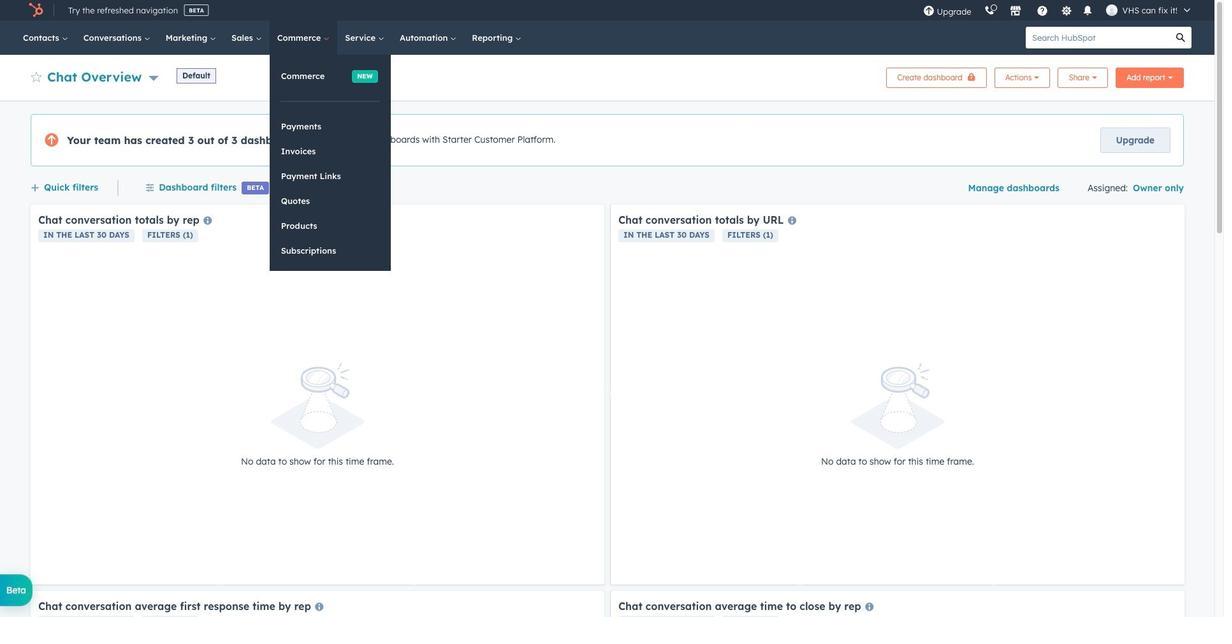 Task type: describe. For each thing, give the bounding box(es) containing it.
chat conversation average time to close by rep element
[[611, 591, 1185, 617]]

Search HubSpot search field
[[1026, 27, 1170, 48]]

chat conversation average first response time by rep element
[[31, 591, 605, 617]]

chat conversation totals by url element
[[611, 205, 1185, 585]]

marketplaces image
[[1010, 6, 1021, 17]]



Task type: vqa. For each thing, say whether or not it's contained in the screenshot.
premium
no



Task type: locate. For each thing, give the bounding box(es) containing it.
commerce menu
[[270, 55, 391, 271]]

banner
[[31, 64, 1184, 88]]

chat conversation totals by rep element
[[31, 205, 605, 585]]

menu
[[917, 0, 1199, 20]]

jer mill image
[[1106, 4, 1118, 16]]



